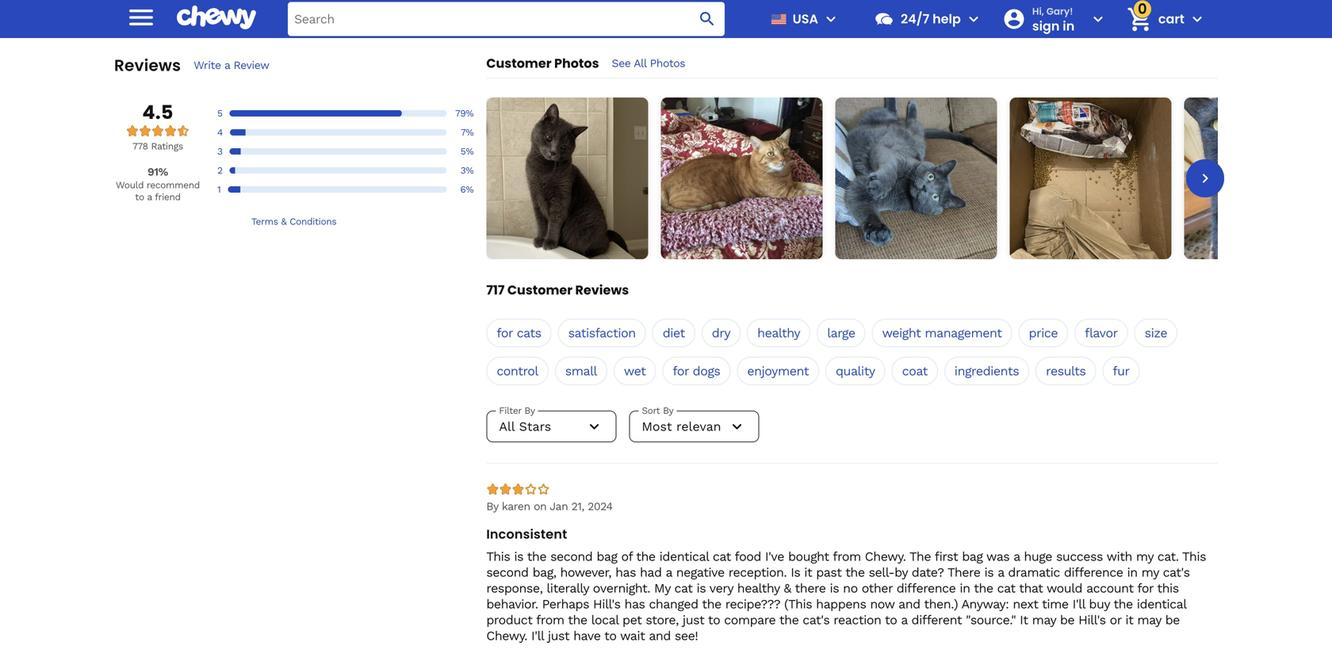 Task type: vqa. For each thing, say whether or not it's contained in the screenshot.


Task type: locate. For each thing, give the bounding box(es) containing it.
to down would
[[135, 191, 144, 203]]

1 vertical spatial &
[[784, 581, 791, 596]]

1 list item from the left
[[486, 97, 648, 259]]

menu image left chewy home image
[[125, 1, 157, 33]]

photos right the all
[[650, 57, 685, 70]]

cat's down (this on the bottom of page
[[803, 613, 830, 628]]

then.)
[[924, 597, 958, 612]]

different
[[912, 613, 962, 628]]

just up see!
[[683, 613, 704, 628]]

1 horizontal spatial cat's
[[1163, 565, 1190, 580]]

0 horizontal spatial it
[[804, 565, 812, 580]]

1 vertical spatial chewy.
[[486, 628, 527, 643]]

weight
[[882, 325, 921, 341]]

price
[[1029, 325, 1058, 341]]

1 vertical spatial my
[[1142, 565, 1159, 580]]

hi, gary! sign in
[[1032, 5, 1075, 35]]

may
[[1032, 613, 1056, 628], [1137, 613, 1161, 628]]

hill's up 'local'
[[593, 597, 621, 612]]

1 horizontal spatial photos
[[650, 57, 685, 70]]

satisfaction
[[568, 325, 636, 341]]

0 vertical spatial hill's
[[593, 597, 621, 612]]

management
[[925, 325, 1002, 341]]

2 horizontal spatial cat
[[997, 581, 1015, 596]]

1 vertical spatial for
[[673, 364, 689, 379]]

0 vertical spatial in
[[1127, 565, 1138, 580]]

second
[[550, 549, 593, 564], [486, 565, 529, 580]]

response,
[[486, 581, 543, 596]]

5 list item from the left
[[1184, 97, 1332, 259]]

0 vertical spatial identical
[[659, 549, 709, 564]]

second up the response,
[[486, 565, 529, 580]]

product
[[486, 613, 532, 628]]

2 vertical spatial for
[[1137, 581, 1153, 596]]

1 horizontal spatial reviews
[[575, 281, 629, 299]]

is down was
[[984, 565, 994, 580]]

has down of
[[615, 565, 636, 580]]

0 vertical spatial i'll
[[1073, 597, 1085, 612]]

list item
[[486, 97, 648, 259], [661, 97, 823, 259], [835, 97, 997, 259], [1010, 97, 1171, 259], [1184, 97, 1332, 259]]

chewy. down product
[[486, 628, 527, 643]]

1 horizontal spatial may
[[1137, 613, 1161, 628]]

0 vertical spatial for
[[497, 325, 513, 341]]

success
[[1056, 549, 1103, 564]]

0 horizontal spatial and
[[649, 628, 671, 643]]

for for for cats
[[497, 325, 513, 341]]

wet
[[624, 364, 646, 379]]

have
[[573, 628, 601, 643]]

may down time
[[1032, 613, 1056, 628]]

be down time
[[1060, 613, 1075, 628]]

0 vertical spatial cat's
[[1163, 565, 1190, 580]]

1 horizontal spatial &
[[784, 581, 791, 596]]

reviews up 4.5
[[114, 54, 181, 76]]

quality
[[836, 364, 875, 379]]

and down store,
[[649, 628, 671, 643]]

that
[[1019, 581, 1043, 596]]

cat left that
[[997, 581, 1015, 596]]

reviews
[[114, 54, 181, 76], [575, 281, 629, 299]]

past
[[816, 565, 842, 580]]

sell-
[[869, 565, 895, 580]]

is left no
[[830, 581, 839, 596]]

chewy. up sell-
[[865, 549, 906, 564]]

cat's down cat.
[[1163, 565, 1190, 580]]

bag left of
[[597, 549, 617, 564]]

1 horizontal spatial hill's
[[1078, 613, 1106, 628]]

see all photos
[[612, 57, 685, 70]]

the
[[527, 549, 546, 564], [636, 549, 655, 564], [845, 565, 865, 580], [974, 581, 993, 596], [702, 597, 721, 612], [1114, 597, 1133, 612], [568, 613, 587, 628], [779, 613, 799, 628]]

customer
[[486, 54, 552, 72], [507, 281, 573, 299]]

a down was
[[998, 565, 1004, 580]]

chewy support image
[[874, 9, 894, 29]]

this up the response,
[[486, 549, 510, 564]]

for left this
[[1137, 581, 1153, 596]]

& inside inconsistent this is the second bag of the identical cat food i've bought from chewy.  the first bag was a huge success with my cat.  this second bag, however, has had a negative reception.  is it past the sell-by date?  there is a dramatic difference in my cat's response, literally overnight.  my cat is very healthy & there is no other difference in the cat that would account for this behavior.  perhaps hill's has changed the recipe???  (this happens now and then.)  anyway:  next time i'll buy the identical product from the local pet store, just to compare the cat's reaction to a different "source."  it may be hill's or it may be chewy.  i'll just have to wait and see!
[[784, 581, 791, 596]]

0 vertical spatial has
[[615, 565, 636, 580]]

1 horizontal spatial menu image
[[821, 10, 840, 29]]

happens
[[816, 597, 866, 612]]

0 vertical spatial difference
[[1064, 565, 1123, 580]]

the up have
[[568, 613, 587, 628]]

this
[[1157, 581, 1179, 596]]

second time food arrived open image
[[1010, 97, 1171, 259]]

0 vertical spatial and
[[899, 597, 920, 612]]

0 vertical spatial just
[[683, 613, 704, 628]]

2 be from the left
[[1165, 613, 1180, 628]]

1 horizontal spatial difference
[[1064, 565, 1123, 580]]

first
[[935, 549, 958, 564]]

list
[[486, 97, 1332, 259]]

difference
[[1064, 565, 1123, 580], [897, 581, 956, 596]]

is
[[514, 549, 523, 564], [984, 565, 994, 580], [697, 581, 706, 596], [830, 581, 839, 596]]

by
[[895, 565, 908, 580]]

1 vertical spatial in
[[960, 581, 970, 596]]

for left dogs
[[673, 364, 689, 379]]

cats
[[517, 325, 541, 341]]

the down (this on the bottom of page
[[779, 613, 799, 628]]

0 horizontal spatial second
[[486, 565, 529, 580]]

0 horizontal spatial bag
[[597, 549, 617, 564]]

1 horizontal spatial chewy.
[[865, 549, 906, 564]]

has up pet
[[624, 597, 645, 612]]

menu image right usa
[[821, 10, 840, 29]]

for dogs
[[673, 364, 720, 379]]

1 horizontal spatial identical
[[1137, 597, 1186, 612]]

menu image
[[125, 1, 157, 33], [821, 10, 840, 29]]

wait
[[620, 628, 645, 643]]

control
[[497, 364, 538, 379]]

& right terms
[[281, 216, 287, 227]]

& down is
[[784, 581, 791, 596]]

1 may from the left
[[1032, 613, 1056, 628]]

healthy inside inconsistent this is the second bag of the identical cat food i've bought from chewy.  the first bag was a huge success with my cat.  this second bag, however, has had a negative reception.  is it past the sell-by date?  there is a dramatic difference in my cat's response, literally overnight.  my cat is very healthy & there is no other difference in the cat that would account for this behavior.  perhaps hill's has changed the recipe???  (this happens now and then.)  anyway:  next time i'll buy the identical product from the local pet store, just to compare the cat's reaction to a different "source."  it may be hill's or it may be chewy.  i'll just have to wait and see!
[[737, 581, 780, 596]]

&
[[281, 216, 287, 227], [784, 581, 791, 596]]

identical down this
[[1137, 597, 1186, 612]]

1 horizontal spatial for
[[673, 364, 689, 379]]

0 horizontal spatial be
[[1060, 613, 1075, 628]]

my
[[654, 581, 670, 596]]

Product search field
[[288, 2, 725, 36]]

negative
[[676, 565, 725, 580]]

1 horizontal spatial from
[[833, 549, 861, 564]]

1 vertical spatial it
[[1125, 613, 1133, 628]]

1 vertical spatial healthy
[[737, 581, 780, 596]]

1 horizontal spatial just
[[683, 613, 704, 628]]

my up this
[[1142, 565, 1159, 580]]

778 ratings
[[133, 141, 183, 152]]

now
[[870, 597, 895, 612]]

my
[[1136, 549, 1154, 564], [1142, 565, 1159, 580]]

just left have
[[548, 628, 569, 643]]

i'll left 'buy'
[[1073, 597, 1085, 612]]

review
[[234, 59, 269, 72]]

compare
[[724, 613, 776, 628]]

the up the or
[[1114, 597, 1133, 612]]

my left cat.
[[1136, 549, 1154, 564]]

in
[[1063, 17, 1075, 35]]

second up however,
[[550, 549, 593, 564]]

be down this
[[1165, 613, 1180, 628]]

0 horizontal spatial may
[[1032, 613, 1056, 628]]

oliver image
[[661, 97, 823, 259]]

91%
[[148, 165, 168, 178]]

hill's
[[593, 597, 621, 612], [1078, 613, 1106, 628]]

0 horizontal spatial just
[[548, 628, 569, 643]]

from up past
[[833, 549, 861, 564]]

cat up changed
[[674, 581, 693, 596]]

1 horizontal spatial in
[[1127, 565, 1138, 580]]

inconsistent this is the second bag of the identical cat food i've bought from chewy.  the first bag was a huge success with my cat.  this second bag, however, has had a negative reception.  is it past the sell-by date?  there is a dramatic difference in my cat's response, literally overnight.  my cat is very healthy & there is no other difference in the cat that would account for this behavior.  perhaps hill's has changed the recipe???  (this happens now and then.)  anyway:  next time i'll buy the identical product from the local pet store, just to compare the cat's reaction to a different "source."  it may be hill's or it may be chewy.  i'll just have to wait and see!
[[486, 525, 1206, 643]]

in
[[1127, 565, 1138, 580], [960, 581, 970, 596]]

1 vertical spatial and
[[649, 628, 671, 643]]

in down with
[[1127, 565, 1138, 580]]

this right cat.
[[1182, 549, 1206, 564]]

0 horizontal spatial from
[[536, 613, 564, 628]]

1 be from the left
[[1060, 613, 1075, 628]]

coat
[[902, 364, 928, 379]]

may right the or
[[1137, 613, 1161, 628]]

1 bag from the left
[[597, 549, 617, 564]]

"source."
[[966, 613, 1016, 628]]

chewy.
[[865, 549, 906, 564], [486, 628, 527, 643]]

0 vertical spatial customer
[[486, 54, 552, 72]]

1 vertical spatial i'll
[[531, 628, 544, 643]]

to
[[135, 191, 144, 203], [708, 613, 720, 628], [885, 613, 897, 628], [604, 628, 616, 643]]

difference down 'success'
[[1064, 565, 1123, 580]]

from down "perhaps"
[[536, 613, 564, 628]]

1 vertical spatial second
[[486, 565, 529, 580]]

photos inside see all photos button
[[650, 57, 685, 70]]

jan
[[550, 500, 568, 513]]

0 vertical spatial it
[[804, 565, 812, 580]]

0 horizontal spatial reviews
[[114, 54, 181, 76]]

2 horizontal spatial for
[[1137, 581, 1153, 596]]

1 vertical spatial has
[[624, 597, 645, 612]]

to inside 91% would recommend to a friend
[[135, 191, 144, 203]]

1 horizontal spatial bag
[[962, 549, 983, 564]]

be
[[1060, 613, 1075, 628], [1165, 613, 1180, 628]]

0 horizontal spatial i'll
[[531, 628, 544, 643]]

bag up there
[[962, 549, 983, 564]]

cat left food
[[713, 549, 731, 564]]

bag
[[597, 549, 617, 564], [962, 549, 983, 564]]

and right the now
[[899, 597, 920, 612]]

1 horizontal spatial be
[[1165, 613, 1180, 628]]

customer up cats
[[507, 281, 573, 299]]

for left cats
[[497, 325, 513, 341]]

0 horizontal spatial for
[[497, 325, 513, 341]]

1 vertical spatial cat's
[[803, 613, 830, 628]]

buy
[[1089, 597, 1110, 612]]

the down very
[[702, 597, 721, 612]]

i'll down product
[[531, 628, 544, 643]]

0 vertical spatial from
[[833, 549, 861, 564]]

recipe???
[[725, 597, 780, 612]]

1 horizontal spatial this
[[1182, 549, 1206, 564]]

usa
[[793, 10, 818, 28]]

store,
[[646, 613, 679, 628]]

0 horizontal spatial this
[[486, 549, 510, 564]]

1 vertical spatial hill's
[[1078, 613, 1106, 628]]

healthy up enjoyment
[[757, 325, 800, 341]]

healthy
[[757, 325, 800, 341], [737, 581, 780, 596]]

would
[[1047, 581, 1082, 596]]

photos left see
[[554, 54, 599, 72]]

5
[[217, 108, 223, 119]]

customer down "product" search box
[[486, 54, 552, 72]]

recommend
[[147, 180, 200, 191]]

bought
[[788, 549, 829, 564]]

a left friend
[[147, 191, 152, 203]]

0 horizontal spatial &
[[281, 216, 287, 227]]

photos
[[554, 54, 599, 72], [650, 57, 685, 70]]

size
[[1145, 325, 1167, 341]]

or
[[1110, 613, 1122, 628]]

the up the bag,
[[527, 549, 546, 564]]

it right the or
[[1125, 613, 1133, 628]]

0 vertical spatial healthy
[[757, 325, 800, 341]]

identical up negative
[[659, 549, 709, 564]]

pet
[[622, 613, 642, 628]]

to down very
[[708, 613, 720, 628]]

5%
[[461, 146, 474, 157]]

1 horizontal spatial second
[[550, 549, 593, 564]]

1 vertical spatial difference
[[897, 581, 956, 596]]

difference down 'date?'
[[897, 581, 956, 596]]

healthy down reception.
[[737, 581, 780, 596]]

submit search image
[[698, 10, 717, 29]]

in down there
[[960, 581, 970, 596]]

reviews up satisfaction
[[575, 281, 629, 299]]

hill's down 'buy'
[[1078, 613, 1106, 628]]

0 horizontal spatial hill's
[[593, 597, 621, 612]]

the
[[910, 549, 931, 564]]

0 vertical spatial reviews
[[114, 54, 181, 76]]

a left different
[[901, 613, 908, 628]]

it right is
[[804, 565, 812, 580]]



Task type: describe. For each thing, give the bounding box(es) containing it.
24/7 help link
[[867, 0, 961, 38]]

a inside 91% would recommend to a friend
[[147, 191, 152, 203]]

0 vertical spatial chewy.
[[865, 549, 906, 564]]

was
[[986, 549, 1010, 564]]

0 horizontal spatial photos
[[554, 54, 599, 72]]

to down 'local'
[[604, 628, 616, 643]]

items image
[[1125, 5, 1153, 33]]

0 horizontal spatial chewy.
[[486, 628, 527, 643]]

results
[[1046, 364, 1086, 379]]

0 vertical spatial second
[[550, 549, 593, 564]]

conditions
[[290, 216, 337, 227]]

the up no
[[845, 565, 865, 580]]

usa button
[[764, 0, 840, 38]]

chewy home image
[[177, 0, 256, 35]]

reaction
[[834, 613, 881, 628]]

3 list item from the left
[[835, 97, 997, 259]]

time
[[1042, 597, 1069, 612]]

a up my
[[666, 565, 672, 580]]

2 may from the left
[[1137, 613, 1161, 628]]

1 vertical spatial just
[[548, 628, 569, 643]]

large
[[827, 325, 855, 341]]

79%
[[455, 108, 474, 119]]

account menu image
[[1089, 10, 1108, 29]]

no
[[843, 581, 858, 596]]

0 horizontal spatial difference
[[897, 581, 956, 596]]

4.5
[[142, 99, 173, 126]]

1 horizontal spatial and
[[899, 597, 920, 612]]

ingredients
[[955, 364, 1019, 379]]

inconsistent
[[486, 525, 567, 543]]

1 horizontal spatial it
[[1125, 613, 1133, 628]]

of
[[621, 549, 632, 564]]

cat.
[[1157, 549, 1179, 564]]

dry
[[712, 325, 730, 341]]

0 vertical spatial &
[[281, 216, 287, 227]]

for for for dogs
[[673, 364, 689, 379]]

4 list item from the left
[[1010, 97, 1171, 259]]

anyway:
[[961, 597, 1009, 612]]

24/7 help
[[901, 10, 961, 28]]

menu image inside usa popup button
[[821, 10, 840, 29]]

0 horizontal spatial cat
[[674, 581, 693, 596]]

enjoyment
[[747, 364, 809, 379]]

see all photos button
[[612, 55, 685, 71]]

1 vertical spatial reviews
[[575, 281, 629, 299]]

next
[[1013, 597, 1038, 612]]

6%
[[460, 184, 474, 195]]

2
[[217, 165, 223, 176]]

gary!
[[1046, 5, 1073, 18]]

all
[[634, 57, 646, 70]]

there
[[948, 565, 981, 580]]

literally
[[547, 581, 589, 596]]

on
[[534, 500, 547, 513]]

karen
[[502, 500, 530, 513]]

7%
[[461, 127, 474, 138]]

overnight.
[[593, 581, 650, 596]]

the up had
[[636, 549, 655, 564]]

a right write
[[224, 59, 230, 72]]

0 horizontal spatial menu image
[[125, 1, 157, 33]]

weight management
[[882, 325, 1002, 341]]

4
[[217, 127, 223, 138]]

0 vertical spatial my
[[1136, 549, 1154, 564]]

to down the now
[[885, 613, 897, 628]]

for cats
[[497, 325, 541, 341]]

diet
[[663, 325, 685, 341]]

0 horizontal spatial cat's
[[803, 613, 830, 628]]

1 vertical spatial from
[[536, 613, 564, 628]]

by karen on jan 21, 2024
[[486, 500, 613, 513]]

sign
[[1032, 17, 1060, 35]]

write
[[194, 59, 221, 72]]

2 bag from the left
[[962, 549, 983, 564]]

dramatic
[[1008, 565, 1060, 580]]

778
[[133, 141, 148, 152]]

very
[[709, 581, 733, 596]]

write a review
[[194, 59, 269, 72]]

bag,
[[533, 565, 556, 580]]

perhaps
[[542, 597, 589, 612]]

behavior.
[[486, 597, 538, 612]]

3%
[[461, 165, 474, 176]]

reception.
[[728, 565, 787, 580]]

cart
[[1158, 10, 1185, 28]]

1 horizontal spatial i'll
[[1073, 597, 1085, 612]]

a right was
[[1014, 549, 1020, 564]]

other
[[862, 581, 893, 596]]

is down inconsistent
[[514, 549, 523, 564]]

is down negative
[[697, 581, 706, 596]]

huge
[[1024, 549, 1052, 564]]

3
[[217, 146, 223, 157]]

cart link
[[1120, 0, 1185, 38]]

1 this from the left
[[486, 549, 510, 564]]

21,
[[571, 500, 584, 513]]

717 customer reviews
[[486, 281, 629, 299]]

by
[[486, 500, 498, 513]]

fur
[[1113, 364, 1130, 379]]

the up anyway:
[[974, 581, 993, 596]]

terms & conditions
[[251, 216, 337, 227]]

small
[[565, 364, 597, 379]]

would
[[116, 180, 144, 191]]

friend
[[155, 191, 181, 203]]

1 vertical spatial identical
[[1137, 597, 1186, 612]]

2024
[[588, 500, 613, 513]]

717
[[486, 281, 505, 299]]

1 vertical spatial customer
[[507, 281, 573, 299]]

2 list item from the left
[[661, 97, 823, 259]]

terms & conditions link
[[114, 216, 474, 228]]

Search text field
[[288, 2, 725, 36]]

with
[[1107, 549, 1132, 564]]

account
[[1086, 581, 1134, 596]]

help
[[933, 10, 961, 28]]

2 this from the left
[[1182, 549, 1206, 564]]

for inside inconsistent this is the second bag of the identical cat food i've bought from chewy.  the first bag was a huge success with my cat.  this second bag, however, has had a negative reception.  is it past the sell-by date?  there is a dramatic difference in my cat's response, literally overnight.  my cat is very healthy & there is no other difference in the cat that would account for this behavior.  perhaps hill's has changed the recipe???  (this happens now and then.)  anyway:  next time i'll buy the identical product from the local pet store, just to compare the cat's reaction to a different "source."  it may be hill's or it may be chewy.  i'll just have to wait and see!
[[1137, 581, 1153, 596]]

date?
[[912, 565, 944, 580]]

see!
[[675, 628, 698, 643]]

flavor
[[1085, 325, 1118, 341]]

however,
[[560, 565, 611, 580]]

cart menu image
[[1188, 10, 1207, 29]]

91% would recommend to a friend
[[116, 165, 200, 203]]

0 horizontal spatial identical
[[659, 549, 709, 564]]

1 horizontal spatial cat
[[713, 549, 731, 564]]

changed
[[649, 597, 698, 612]]

help menu image
[[964, 10, 983, 29]]

0 horizontal spatial in
[[960, 581, 970, 596]]

(this
[[784, 597, 812, 612]]



